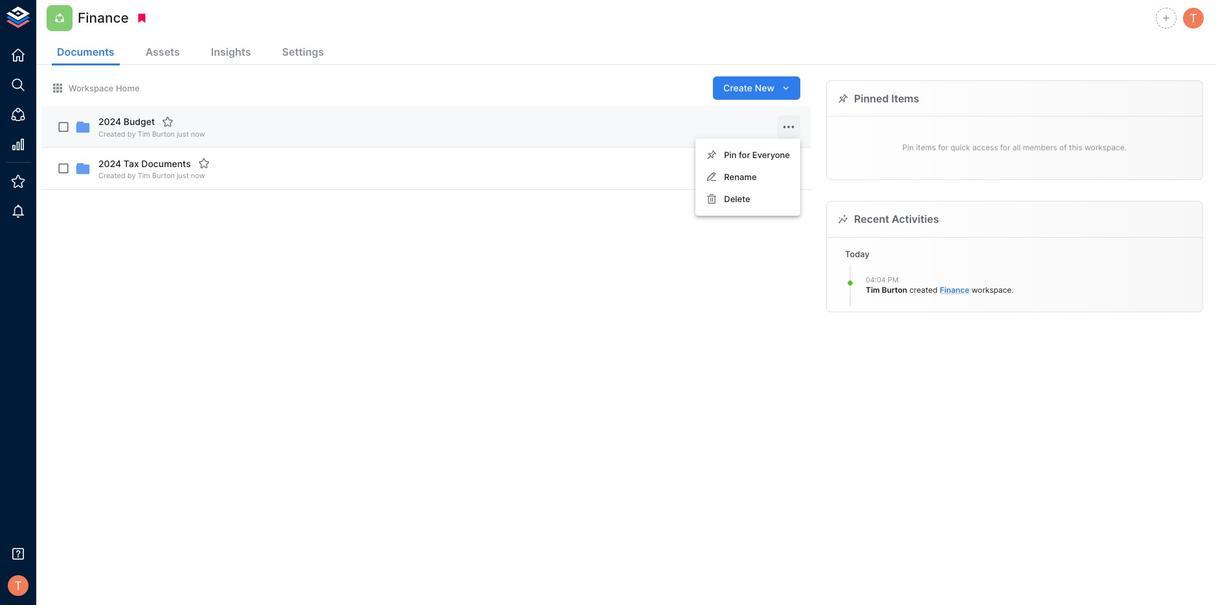 Task type: vqa. For each thing, say whether or not it's contained in the screenshot.
the middle Tim
yes



Task type: locate. For each thing, give the bounding box(es) containing it.
2024 left "budget" on the left of the page
[[98, 116, 121, 127]]

2 created by tim burton just now from the top
[[98, 171, 205, 180]]

0 vertical spatial by
[[127, 130, 136, 139]]

just for 2024 budget
[[177, 130, 189, 139]]

1 created by tim burton just now from the top
[[98, 130, 205, 139]]

0 horizontal spatial documents
[[57, 45, 114, 58]]

workspace home link
[[52, 82, 140, 94]]

tim inside 04:04 pm tim burton created finance workspace .
[[866, 285, 880, 295]]

0 horizontal spatial t
[[14, 578, 22, 593]]

burton
[[152, 130, 175, 139], [152, 171, 175, 180], [882, 285, 908, 295]]

1 vertical spatial tim
[[138, 171, 150, 180]]

pin left "items"
[[903, 143, 914, 152]]

tim down "04:04"
[[866, 285, 880, 295]]

now for 2024 tax documents
[[191, 171, 205, 180]]

rename button
[[696, 166, 801, 188]]

pin inside button
[[724, 150, 737, 160]]

1 vertical spatial burton
[[152, 171, 175, 180]]

t for bottom t button
[[14, 578, 22, 593]]

for inside button
[[739, 150, 750, 160]]

created by tim burton just now down 2024 tax documents
[[98, 171, 205, 180]]

1 horizontal spatial t
[[1190, 11, 1198, 25]]

1 vertical spatial created by tim burton just now
[[98, 171, 205, 180]]

0 horizontal spatial t button
[[4, 571, 32, 600]]

created down 2024 budget
[[98, 130, 125, 139]]

2 2024 from the top
[[98, 158, 121, 169]]

now
[[191, 130, 205, 139], [191, 171, 205, 180]]

items
[[892, 92, 920, 105]]

0 vertical spatial created
[[98, 130, 125, 139]]

workspace home
[[69, 83, 140, 93]]

t button
[[1182, 6, 1206, 30], [4, 571, 32, 600]]

by
[[127, 130, 136, 139], [127, 171, 136, 180]]

finance
[[78, 10, 129, 26], [940, 285, 970, 295]]

2024
[[98, 116, 121, 127], [98, 158, 121, 169]]

1 vertical spatial 2024
[[98, 158, 121, 169]]

1 horizontal spatial t button
[[1182, 6, 1206, 30]]

workspace
[[972, 285, 1012, 295]]

t
[[1190, 11, 1198, 25], [14, 578, 22, 593]]

tim for tax
[[138, 171, 150, 180]]

1 now from the top
[[191, 130, 205, 139]]

just
[[177, 130, 189, 139], [177, 171, 189, 180]]

created down tax
[[98, 171, 125, 180]]

1 vertical spatial created
[[98, 171, 125, 180]]

0 vertical spatial burton
[[152, 130, 175, 139]]

for
[[939, 143, 949, 152], [1001, 143, 1011, 152], [739, 150, 750, 160]]

1 just from the top
[[177, 130, 189, 139]]

pin up rename
[[724, 150, 737, 160]]

delete button
[[696, 188, 801, 210]]

tim down "budget" on the left of the page
[[138, 130, 150, 139]]

0 vertical spatial created by tim burton just now
[[98, 130, 205, 139]]

04:04 pm tim burton created finance workspace .
[[866, 275, 1014, 295]]

access
[[973, 143, 999, 152]]

delete
[[724, 194, 751, 204]]

1 by from the top
[[127, 130, 136, 139]]

documents right tax
[[141, 158, 191, 169]]

all
[[1013, 143, 1021, 152]]

0 vertical spatial finance
[[78, 10, 129, 26]]

for left quick
[[939, 143, 949, 152]]

2024 left tax
[[98, 158, 121, 169]]

favorite image for 2024 budget
[[162, 116, 174, 128]]

by for tax
[[127, 171, 136, 180]]

tim
[[138, 130, 150, 139], [138, 171, 150, 180], [866, 285, 880, 295]]

by down tax
[[127, 171, 136, 180]]

0 vertical spatial just
[[177, 130, 189, 139]]

finance right created
[[940, 285, 970, 295]]

assets link
[[140, 40, 185, 65]]

now for 2024 budget
[[191, 130, 205, 139]]

0 horizontal spatial pin
[[724, 150, 737, 160]]

created
[[98, 130, 125, 139], [98, 171, 125, 180]]

for up rename button
[[739, 150, 750, 160]]

1 2024 from the top
[[98, 116, 121, 127]]

items
[[916, 143, 936, 152]]

finance left remove bookmark icon
[[78, 10, 129, 26]]

0 vertical spatial t button
[[1182, 6, 1206, 30]]

2 vertical spatial burton
[[882, 285, 908, 295]]

1 vertical spatial by
[[127, 171, 136, 180]]

favorite image right 2024 tax documents
[[198, 158, 210, 169]]

pin for everyone button
[[696, 144, 801, 166]]

tim down 2024 tax documents
[[138, 171, 150, 180]]

2 now from the top
[[191, 171, 205, 180]]

this
[[1069, 143, 1083, 152]]

1 horizontal spatial finance
[[940, 285, 970, 295]]

finance link
[[940, 285, 970, 295]]

just down 2024 tax documents
[[177, 171, 189, 180]]

1 vertical spatial finance
[[940, 285, 970, 295]]

documents link
[[52, 40, 120, 65]]

assets
[[146, 45, 180, 58]]

1 vertical spatial t
[[14, 578, 22, 593]]

created by tim burton just now
[[98, 130, 205, 139], [98, 171, 205, 180]]

burton down "budget" on the left of the page
[[152, 130, 175, 139]]

documents up workspace
[[57, 45, 114, 58]]

create new button
[[713, 76, 801, 100]]

0 vertical spatial t
[[1190, 11, 1198, 25]]

burton inside 04:04 pm tim burton created finance workspace .
[[882, 285, 908, 295]]

pin
[[903, 143, 914, 152], [724, 150, 737, 160]]

documents
[[57, 45, 114, 58], [141, 158, 191, 169]]

everyone
[[753, 150, 790, 160]]

0 horizontal spatial for
[[739, 150, 750, 160]]

1 vertical spatial favorite image
[[198, 158, 210, 169]]

just up 2024 tax documents
[[177, 130, 189, 139]]

0 vertical spatial favorite image
[[162, 116, 174, 128]]

1 vertical spatial now
[[191, 171, 205, 180]]

by down 2024 budget
[[127, 130, 136, 139]]

2 just from the top
[[177, 171, 189, 180]]

2 vertical spatial tim
[[866, 285, 880, 295]]

0 horizontal spatial favorite image
[[162, 116, 174, 128]]

favorite image
[[162, 116, 174, 128], [198, 158, 210, 169]]

0 vertical spatial documents
[[57, 45, 114, 58]]

1 horizontal spatial pin
[[903, 143, 914, 152]]

burton down pm
[[882, 285, 908, 295]]

0 horizontal spatial finance
[[78, 10, 129, 26]]

pm
[[888, 275, 899, 284]]

favorite image right "budget" on the left of the page
[[162, 116, 174, 128]]

2 by from the top
[[127, 171, 136, 180]]

1 vertical spatial just
[[177, 171, 189, 180]]

new
[[755, 82, 775, 93]]

workspace.
[[1085, 143, 1127, 152]]

for left all at the right
[[1001, 143, 1011, 152]]

created by tim burton just now down "budget" on the left of the page
[[98, 130, 205, 139]]

tax
[[124, 158, 139, 169]]

pin items for quick access for all members of this workspace.
[[903, 143, 1127, 152]]

1 created from the top
[[98, 130, 125, 139]]

1 vertical spatial documents
[[141, 158, 191, 169]]

0 vertical spatial 2024
[[98, 116, 121, 127]]

0 vertical spatial tim
[[138, 130, 150, 139]]

0 vertical spatial now
[[191, 130, 205, 139]]

burton down 2024 tax documents
[[152, 171, 175, 180]]

1 horizontal spatial favorite image
[[198, 158, 210, 169]]

2 created from the top
[[98, 171, 125, 180]]

home
[[116, 83, 140, 93]]

rename
[[724, 172, 757, 182]]



Task type: describe. For each thing, give the bounding box(es) containing it.
pinned items
[[854, 92, 920, 105]]

created by tim burton just now for tax
[[98, 171, 205, 180]]

created by tim burton just now for budget
[[98, 130, 205, 139]]

settings link
[[277, 40, 329, 65]]

burton for tax
[[152, 171, 175, 180]]

.
[[1012, 285, 1014, 295]]

by for budget
[[127, 130, 136, 139]]

pin for pin for everyone
[[724, 150, 737, 160]]

create new
[[724, 82, 775, 93]]

2 horizontal spatial for
[[1001, 143, 1011, 152]]

recent
[[854, 213, 890, 226]]

2024 budget
[[98, 116, 155, 127]]

finance inside 04:04 pm tim burton created finance workspace .
[[940, 285, 970, 295]]

of
[[1060, 143, 1067, 152]]

pinned
[[854, 92, 889, 105]]

today
[[845, 248, 870, 259]]

1 vertical spatial t button
[[4, 571, 32, 600]]

just for 2024 tax documents
[[177, 171, 189, 180]]

created for tax
[[98, 171, 125, 180]]

insights link
[[206, 40, 256, 65]]

settings
[[282, 45, 324, 58]]

1 horizontal spatial documents
[[141, 158, 191, 169]]

create
[[724, 82, 753, 93]]

budget
[[124, 116, 155, 127]]

tim for budget
[[138, 130, 150, 139]]

members
[[1023, 143, 1058, 152]]

pin for pin items for quick access for all members of this workspace.
[[903, 143, 914, 152]]

04:04
[[866, 275, 886, 284]]

1 horizontal spatial for
[[939, 143, 949, 152]]

favorite image for 2024 tax documents
[[198, 158, 210, 169]]

insights
[[211, 45, 251, 58]]

recent activities
[[854, 213, 939, 226]]

2024 for 2024 budget
[[98, 116, 121, 127]]

2024 tax documents
[[98, 158, 191, 169]]

created
[[910, 285, 938, 295]]

workspace
[[69, 83, 114, 93]]

t for top t button
[[1190, 11, 1198, 25]]

quick
[[951, 143, 971, 152]]

created for budget
[[98, 130, 125, 139]]

activities
[[892, 213, 939, 226]]

burton for budget
[[152, 130, 175, 139]]

2024 for 2024 tax documents
[[98, 158, 121, 169]]

pin for everyone
[[724, 150, 790, 160]]

remove bookmark image
[[136, 12, 148, 24]]



